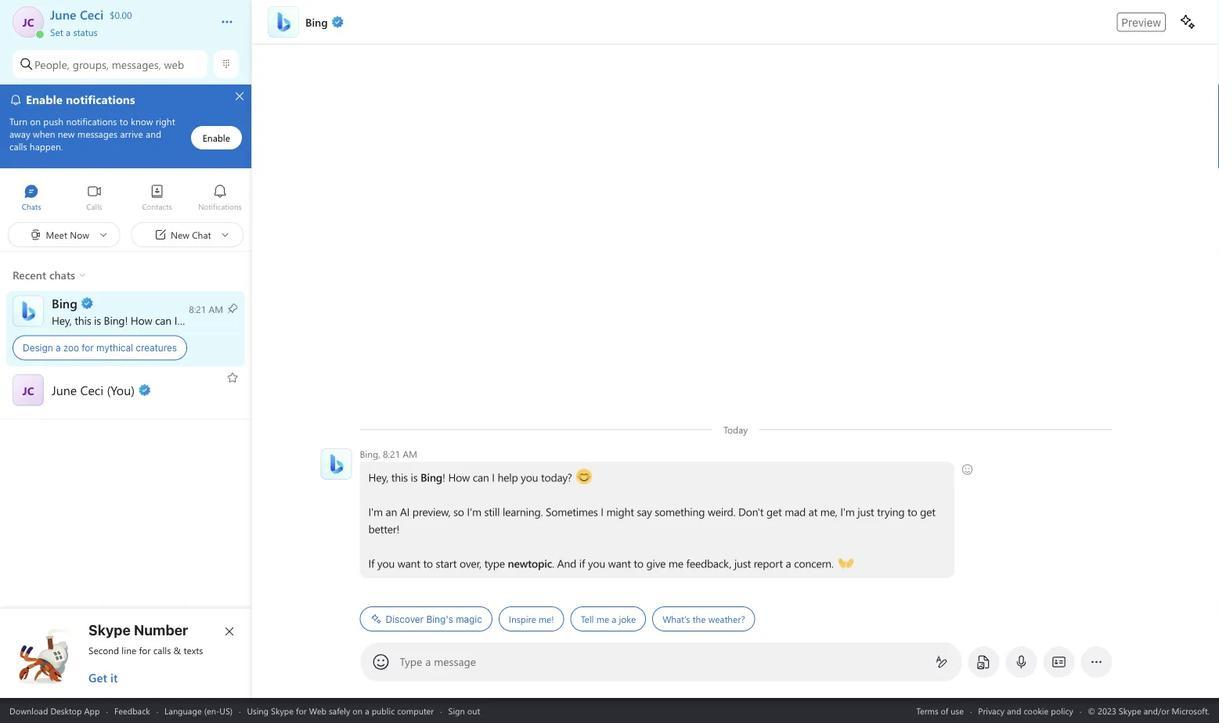 Task type: vqa. For each thing, say whether or not it's contained in the screenshot.
is
yes



Task type: locate. For each thing, give the bounding box(es) containing it.
set a status
[[50, 25, 98, 38]]

magic
[[456, 614, 483, 625]]

is up design a zoo for mythical creatures
[[94, 313, 101, 328]]

1 horizontal spatial hey, this is bing ! how can i help you today?
[[369, 471, 575, 485]]

0 vertical spatial help
[[180, 313, 200, 328]]

want left give
[[609, 557, 631, 571]]

how up the so
[[449, 471, 470, 485]]

0 horizontal spatial today?
[[224, 313, 255, 328]]

bing's
[[427, 614, 454, 625]]

hey,
[[52, 313, 72, 328], [369, 471, 389, 485]]

want left 'start'
[[398, 557, 421, 571]]

0 vertical spatial just
[[858, 505, 875, 519]]

0 horizontal spatial to
[[423, 557, 433, 571]]

0 horizontal spatial !
[[125, 313, 128, 328]]

1 vertical spatial how
[[449, 471, 470, 485]]

2 horizontal spatial i
[[601, 505, 604, 519]]

1 horizontal spatial help
[[498, 471, 518, 485]]

i'm left an
[[369, 505, 383, 519]]

1 horizontal spatial i'm
[[467, 505, 482, 519]]

2 horizontal spatial to
[[908, 505, 918, 519]]

for right zoo on the top of page
[[82, 343, 94, 354]]

today?
[[224, 313, 255, 328], [541, 471, 572, 485]]

calls
[[153, 645, 171, 657]]

a
[[66, 25, 71, 38], [56, 343, 61, 354], [786, 557, 792, 571], [612, 613, 617, 626], [426, 655, 431, 670], [365, 706, 370, 717]]

ai
[[400, 505, 410, 519]]

just left trying
[[858, 505, 875, 519]]

i'm right me, at the bottom right of the page
[[841, 505, 855, 519]]

texts
[[184, 645, 203, 657]]

0 horizontal spatial is
[[94, 313, 101, 328]]

0 vertical spatial today?
[[224, 313, 255, 328]]

groups,
[[73, 57, 109, 71]]

using skype for web safely on a public computer link
[[247, 706, 434, 717]]

skype
[[89, 622, 131, 639], [271, 706, 294, 717]]

1 horizontal spatial bing
[[421, 471, 443, 485]]

preview
[[1122, 15, 1162, 28]]

0 vertical spatial this
[[75, 313, 91, 328]]

zoo
[[63, 343, 79, 354]]

so
[[454, 505, 464, 519]]

2 want from the left
[[609, 557, 631, 571]]

0 vertical spatial is
[[94, 313, 101, 328]]

for left web
[[296, 706, 307, 717]]

1 horizontal spatial this
[[392, 471, 408, 485]]

1 vertical spatial skype
[[271, 706, 294, 717]]

tell
[[581, 613, 594, 626]]

want inside i'm an ai preview, so i'm still learning. sometimes i might say something weird. don't get mad at me, i'm just trying to get better! if you want to start over, type
[[398, 557, 421, 571]]

public
[[372, 706, 395, 717]]

2 vertical spatial i
[[601, 505, 604, 519]]

0 vertical spatial how
[[131, 313, 152, 328]]

1 horizontal spatial skype
[[271, 706, 294, 717]]

cookie
[[1024, 706, 1049, 717]]

hey, down bing,
[[369, 471, 389, 485]]

download desktop app link
[[9, 706, 100, 717]]

is down am
[[411, 471, 418, 485]]

mad
[[785, 505, 806, 519]]

1 horizontal spatial can
[[473, 471, 489, 485]]

to left 'start'
[[423, 557, 433, 571]]

hey, this is bing ! how can i help you today? up the so
[[369, 471, 575, 485]]

0 horizontal spatial can
[[155, 313, 172, 328]]

just left report
[[735, 557, 751, 571]]

design
[[23, 343, 53, 354]]

2 horizontal spatial i'm
[[841, 505, 855, 519]]

newtopic . and if you want to give me feedback, just report a concern.
[[508, 557, 837, 571]]

1 vertical spatial hey, this is bing ! how can i help you today?
[[369, 471, 575, 485]]

to right trying
[[908, 505, 918, 519]]

just inside i'm an ai preview, so i'm still learning. sometimes i might say something weird. don't get mad at me, i'm just trying to get better! if you want to start over, type
[[858, 505, 875, 519]]

1 vertical spatial me
[[597, 613, 610, 626]]

0 horizontal spatial hey, this is bing ! how can i help you today?
[[52, 313, 257, 328]]

to
[[908, 505, 918, 519], [423, 557, 433, 571], [634, 557, 644, 571]]

using
[[247, 706, 269, 717]]

you inside i'm an ai preview, so i'm still learning. sometimes i might say something weird. don't get mad at me, i'm just trying to get better! if you want to start over, type
[[378, 557, 395, 571]]

i left might
[[601, 505, 604, 519]]

! up preview,
[[443, 471, 446, 485]]

1 horizontal spatial today?
[[541, 471, 572, 485]]

1 want from the left
[[398, 557, 421, 571]]

status
[[73, 25, 98, 38]]

2 vertical spatial for
[[296, 706, 307, 717]]

say
[[637, 505, 652, 519]]

this up zoo on the top of page
[[75, 313, 91, 328]]

get left mad
[[767, 505, 782, 519]]

2 i'm from the left
[[467, 505, 482, 519]]

0 horizontal spatial for
[[82, 343, 94, 354]]

1 vertical spatial for
[[139, 645, 151, 657]]

creatures
[[136, 343, 177, 354]]

bing up mythical
[[104, 313, 125, 328]]

hey, up zoo on the top of page
[[52, 313, 72, 328]]

hey, this is bing ! how can i help you today?
[[52, 313, 257, 328], [369, 471, 575, 485]]

0 horizontal spatial me
[[597, 613, 610, 626]]

can up still
[[473, 471, 489, 485]]

1 i'm from the left
[[369, 505, 383, 519]]

0 vertical spatial hey,
[[52, 313, 72, 328]]

how up creatures
[[131, 313, 152, 328]]

me right tell
[[597, 613, 610, 626]]

tab list
[[0, 177, 252, 220]]

i'm
[[369, 505, 383, 519], [467, 505, 482, 519], [841, 505, 855, 519]]

skype up 'second'
[[89, 622, 131, 639]]

skype right using
[[271, 706, 294, 717]]

how
[[131, 313, 152, 328], [449, 471, 470, 485]]

0 vertical spatial me
[[669, 557, 684, 571]]

1 vertical spatial bing
[[421, 471, 443, 485]]

an
[[386, 505, 397, 519]]

0 vertical spatial !
[[125, 313, 128, 328]]

0 vertical spatial skype
[[89, 622, 131, 639]]

mythical
[[96, 343, 133, 354]]

0 horizontal spatial this
[[75, 313, 91, 328]]

1 vertical spatial !
[[443, 471, 446, 485]]

1 horizontal spatial just
[[858, 505, 875, 519]]

what's
[[663, 613, 691, 626]]

1 horizontal spatial !
[[443, 471, 446, 485]]

and
[[558, 557, 577, 571]]

safely
[[329, 706, 351, 717]]

1 horizontal spatial get
[[921, 505, 936, 519]]

joke
[[619, 613, 636, 626]]

me inside button
[[597, 613, 610, 626]]

start
[[436, 557, 457, 571]]

1 horizontal spatial want
[[609, 557, 631, 571]]

! up mythical
[[125, 313, 128, 328]]

can
[[155, 313, 172, 328], [473, 471, 489, 485]]

if
[[580, 557, 585, 571]]

0 horizontal spatial want
[[398, 557, 421, 571]]

me
[[669, 557, 684, 571], [597, 613, 610, 626]]

this down 8:21
[[392, 471, 408, 485]]

8:21
[[383, 448, 400, 461]]

using skype for web safely on a public computer
[[247, 706, 434, 717]]

1 vertical spatial i
[[492, 471, 495, 485]]

type a message
[[400, 655, 476, 670]]

is
[[94, 313, 101, 328], [411, 471, 418, 485]]

0 horizontal spatial get
[[767, 505, 782, 519]]

language (en-us) link
[[165, 706, 233, 717]]

i inside i'm an ai preview, so i'm still learning. sometimes i might say something weird. don't get mad at me, i'm just trying to get better! if you want to start over, type
[[601, 505, 604, 519]]

am
[[403, 448, 417, 461]]

i up creatures
[[174, 313, 177, 328]]

1 vertical spatial is
[[411, 471, 418, 485]]

can up creatures
[[155, 313, 172, 328]]

0 horizontal spatial skype
[[89, 622, 131, 639]]

preview,
[[413, 505, 451, 519]]

at
[[809, 505, 818, 519]]

discover bing's magic
[[386, 614, 483, 625]]

i
[[174, 313, 177, 328], [492, 471, 495, 485], [601, 505, 604, 519]]

1 vertical spatial can
[[473, 471, 489, 485]]

hey, this is bing ! how can i help you today? up creatures
[[52, 313, 257, 328]]

a right on
[[365, 706, 370, 717]]

a left joke
[[612, 613, 617, 626]]

0 horizontal spatial bing
[[104, 313, 125, 328]]

discover
[[386, 614, 424, 625]]

tell me a joke
[[581, 613, 636, 626]]

set a status button
[[50, 22, 205, 38]]

2 horizontal spatial for
[[296, 706, 307, 717]]

help
[[180, 313, 200, 328], [498, 471, 518, 485]]

0 horizontal spatial just
[[735, 557, 751, 571]]

1 horizontal spatial for
[[139, 645, 151, 657]]

bing up preview,
[[421, 471, 443, 485]]

for inside skype number element
[[139, 645, 151, 657]]

0 horizontal spatial i
[[174, 313, 177, 328]]

0 horizontal spatial i'm
[[369, 505, 383, 519]]

you
[[203, 313, 221, 328], [521, 471, 539, 485], [378, 557, 395, 571], [588, 557, 606, 571]]

get right trying
[[921, 505, 936, 519]]

for right line
[[139, 645, 151, 657]]

0 horizontal spatial how
[[131, 313, 152, 328]]

sign
[[449, 706, 465, 717]]

skype number element
[[13, 622, 239, 686]]

(openhands)
[[839, 556, 897, 570]]

1 horizontal spatial to
[[634, 557, 644, 571]]

1 vertical spatial help
[[498, 471, 518, 485]]

of
[[941, 706, 949, 717]]

language (en-us)
[[165, 706, 233, 717]]

i'm right the so
[[467, 505, 482, 519]]

inspire me! button
[[499, 607, 565, 632]]

me right give
[[669, 557, 684, 571]]

just
[[858, 505, 875, 519], [735, 557, 751, 571]]

to left give
[[634, 557, 644, 571]]

0 horizontal spatial hey,
[[52, 313, 72, 328]]

1 vertical spatial just
[[735, 557, 751, 571]]

1 vertical spatial hey,
[[369, 471, 389, 485]]

i up still
[[492, 471, 495, 485]]

0 horizontal spatial help
[[180, 313, 200, 328]]



Task type: describe. For each thing, give the bounding box(es) containing it.
message
[[434, 655, 476, 670]]

web
[[309, 706, 327, 717]]

inspire
[[509, 613, 536, 626]]

sign out
[[449, 706, 480, 717]]

trying
[[878, 505, 905, 519]]

0 vertical spatial bing
[[104, 313, 125, 328]]

0 vertical spatial i
[[174, 313, 177, 328]]

on
[[353, 706, 363, 717]]

number
[[134, 622, 188, 639]]

web
[[164, 57, 184, 71]]

the
[[693, 613, 706, 626]]

for for using skype for web safely on a public computer
[[296, 706, 307, 717]]

a left zoo on the top of page
[[56, 343, 61, 354]]

a right type
[[426, 655, 431, 670]]

for for second line for calls & texts
[[139, 645, 151, 657]]

i'm an ai preview, so i'm still learning. sometimes i might say something weird. don't get mad at me, i'm just trying to get better! if you want to start over, type
[[369, 505, 939, 571]]

don't
[[739, 505, 764, 519]]

sometimes
[[546, 505, 598, 519]]

terms of use
[[917, 706, 964, 717]]

messages,
[[112, 57, 161, 71]]

report
[[754, 557, 783, 571]]

still
[[485, 505, 500, 519]]

if
[[369, 557, 375, 571]]

type
[[485, 557, 505, 571]]

skype number
[[89, 622, 188, 639]]

something
[[655, 505, 705, 519]]

better!
[[369, 522, 400, 537]]

weather?
[[709, 613, 746, 626]]

and
[[1008, 706, 1022, 717]]

get it
[[89, 671, 118, 686]]

me,
[[821, 505, 838, 519]]

&
[[174, 645, 181, 657]]

inspire me!
[[509, 613, 554, 626]]

1 horizontal spatial me
[[669, 557, 684, 571]]

sign out link
[[449, 706, 480, 717]]

privacy and cookie policy link
[[979, 706, 1074, 717]]

language
[[165, 706, 202, 717]]

line
[[122, 645, 137, 657]]

learning.
[[503, 505, 543, 519]]

3 i'm from the left
[[841, 505, 855, 519]]

terms of use link
[[917, 706, 964, 717]]

2 get from the left
[[921, 505, 936, 519]]

newtopic
[[508, 557, 552, 571]]

over,
[[460, 557, 482, 571]]

set
[[50, 25, 63, 38]]

1 horizontal spatial hey,
[[369, 471, 389, 485]]

us)
[[220, 706, 233, 717]]

1 vertical spatial today?
[[541, 471, 572, 485]]

a right report
[[786, 557, 792, 571]]

people, groups, messages, web
[[34, 57, 184, 71]]

policy
[[1052, 706, 1074, 717]]

might
[[607, 505, 635, 519]]

download desktop app
[[9, 706, 100, 717]]

give
[[647, 557, 666, 571]]

feedback,
[[687, 557, 732, 571]]

second line for calls & texts
[[89, 645, 203, 657]]

concern.
[[795, 557, 834, 571]]

download
[[9, 706, 48, 717]]

1 horizontal spatial is
[[411, 471, 418, 485]]

what's the weather?
[[663, 613, 746, 626]]

privacy and cookie policy
[[979, 706, 1074, 717]]

what's the weather? button
[[653, 607, 756, 632]]

me!
[[539, 613, 554, 626]]

Type a message text field
[[400, 655, 923, 671]]

1 horizontal spatial i
[[492, 471, 495, 485]]

0 vertical spatial can
[[155, 313, 172, 328]]

feedback link
[[114, 706, 150, 717]]

second
[[89, 645, 119, 657]]

1 get from the left
[[767, 505, 782, 519]]

bing,
[[360, 448, 381, 461]]

weird.
[[708, 505, 736, 519]]

skype inside skype number element
[[89, 622, 131, 639]]

desktop
[[50, 706, 82, 717]]

(en-
[[204, 706, 220, 717]]

get
[[89, 671, 107, 686]]

computer
[[397, 706, 434, 717]]

use
[[951, 706, 964, 717]]

design a zoo for mythical creatures
[[23, 343, 177, 354]]

(smileeyes)
[[577, 469, 628, 484]]

1 vertical spatial this
[[392, 471, 408, 485]]

it
[[110, 671, 118, 686]]

feedback
[[114, 706, 150, 717]]

app
[[84, 706, 100, 717]]

0 vertical spatial hey, this is bing ! how can i help you today?
[[52, 313, 257, 328]]

bing, 8:21 am
[[360, 448, 417, 461]]

1 horizontal spatial how
[[449, 471, 470, 485]]

0 vertical spatial for
[[82, 343, 94, 354]]

terms
[[917, 706, 939, 717]]

a right set
[[66, 25, 71, 38]]

out
[[468, 706, 480, 717]]



